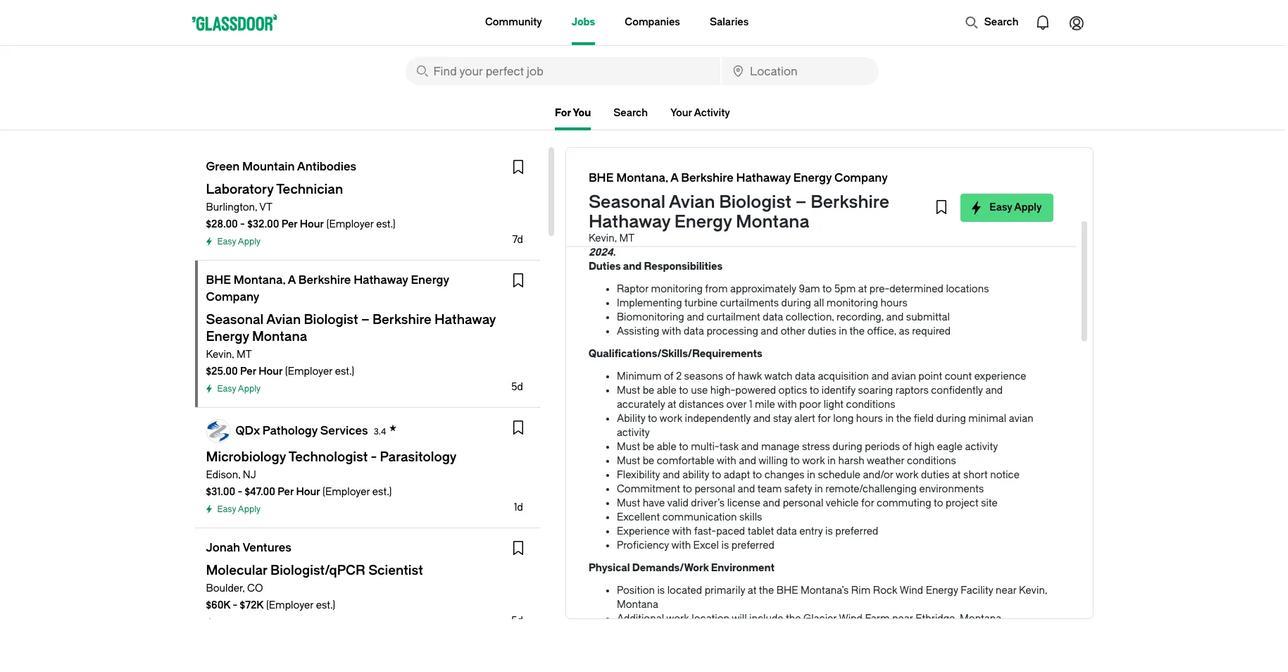 Task type: describe. For each thing, give the bounding box(es) containing it.
easy for green mountain antibodies
[[217, 237, 236, 247]]

avian down direction
[[708, 218, 733, 230]]

and up raptor
[[623, 261, 642, 273]]

using
[[948, 218, 974, 230]]

apply for bhe montana, a berkshire hathaway energy company
[[238, 384, 261, 394]]

biomonitoring inside the seasonal avian biologist is primarily responsible for monitoring eagles and other avian species, and implementing real-time turbine curtailments in accordance with bhe montana's biomonitoring program. under the daily direction of senior staff biologists, the selected candidate will also be responsible for recording avian observations and curtailment data in the field using a computer tablet.
[[984, 190, 1052, 202]]

monitoring inside the seasonal avian biologist is primarily responsible for monitoring eagles and other avian species, and implementing real-time turbine curtailments in accordance with bhe montana's biomonitoring program. under the daily direction of senior staff biologists, the selected candidate will also be responsible for recording avian observations and curtailment data in the field using a computer tablet.
[[853, 176, 905, 188]]

minimal
[[969, 413, 1007, 425]]

responsibilities
[[644, 261, 723, 273]]

computer
[[984, 218, 1030, 230]]

your activity link
[[671, 107, 731, 119]]

the for duration
[[620, 232, 639, 244]]

watch
[[765, 371, 793, 383]]

easy inside 'button'
[[990, 201, 1013, 213]]

for up accordance
[[837, 176, 850, 188]]

company for seasonal avian biologist – berkshire hathaway energy montana
[[835, 171, 888, 185]]

adapt
[[724, 469, 750, 481]]

qdx pathology services logo image
[[207, 420, 229, 442]]

the left glacier
[[786, 613, 801, 625]]

periods
[[865, 441, 900, 453]]

stress
[[802, 441, 831, 453]]

the seasonal avian biologist is primarily responsible for monitoring eagles and other avian species, and implementing real-time turbine curtailments in accordance with bhe montana's biomonitoring program. under the daily direction of senior staff biologists, the selected candidate will also be responsible for recording avian observations and curtailment data in the field using a computer tablet.
[[589, 176, 1053, 244]]

and up license at the bottom
[[738, 483, 756, 495]]

apply for green mountain antibodies
[[238, 237, 261, 247]]

for down 'remote/challenging'
[[862, 497, 875, 509]]

optics
[[779, 385, 808, 397]]

bhe montana, a berkshire hathaway energy company for seasonal avian biologist – berkshire hathaway energy montana
[[589, 171, 888, 185]]

soaring
[[858, 385, 894, 397]]

under
[[635, 204, 663, 216]]

boulder,
[[206, 583, 245, 595]]

curtailments inside the seasonal avian biologist is primarily responsible for monitoring eagles and other avian species, and implementing real-time turbine curtailments in accordance with bhe montana's biomonitoring program. under the daily direction of senior staff biologists, the selected candidate will also be responsible for recording avian observations and curtailment data in the field using a computer tablet.
[[758, 190, 816, 202]]

with up 'stay'
[[778, 399, 797, 411]]

bhe inside position is located primarily at the bhe montana's rim rock wind energy facility near kevin, montana additional work location will include the glacier wind farm near ethridge, montana
[[777, 585, 799, 597]]

from inside the duration of this position will be approximately 5 weeks, from march 11 to april 12, 2024.
[[909, 232, 933, 244]]

is down the paced
[[722, 540, 729, 552]]

hour for edison, nj
[[296, 486, 320, 498]]

ethridge,
[[916, 613, 958, 625]]

montana, for kevin, mt
[[234, 273, 286, 287]]

1 able from the top
[[657, 385, 677, 397]]

nj
[[243, 469, 256, 481]]

seasonal inside the seasonal avian biologist is primarily responsible for monitoring eagles and other avian species, and implementing real-time turbine curtailments in accordance with bhe montana's biomonitoring program. under the daily direction of senior staff biologists, the selected candidate will also be responsible for recording avian observations and curtailment data in the field using a computer tablet.
[[609, 176, 653, 188]]

easy apply for bhe montana, a berkshire hathaway energy company
[[217, 384, 261, 394]]

to up "changes"
[[791, 455, 800, 467]]

$60k
[[206, 600, 231, 612]]

in right the safety
[[815, 483, 823, 495]]

at inside position is located primarily at the bhe montana's rim rock wind energy facility near kevin, montana additional work location will include the glacier wind farm near ethridge, montana
[[748, 585, 757, 597]]

0 vertical spatial conditions
[[847, 399, 896, 411]]

to down 2
[[679, 385, 689, 397]]

your
[[671, 107, 692, 119]]

and down staff
[[799, 218, 816, 230]]

avian up raptors
[[892, 371, 917, 383]]

ability
[[683, 469, 710, 481]]

seasons
[[685, 371, 724, 383]]

duties inside minimum of 2 seasons of hawk watch data acquisition and avian point count experience must be able to use high-powered optics to identify soaring raptors confidently and accurately at distances over 1 mile with poor light conditions ability to work independently and stay alert for long hours in the field during minimal avian activity must be able to multi-task and manage stress during periods of high eagle activity must be comfortable with and willing to work in harsh weather conditions flexibility and ability to adapt to changes in schedule and/or work duties at short notice commitment to personal and team safety in remote/challenging environments must have valid driver's license and personal vehicle for commuting to project site excellent communication skills experience with fast-paced tablet data entry is preferred proficiency with excel is preferred
[[921, 469, 950, 481]]

and right task
[[742, 441, 759, 453]]

and up the program.
[[589, 190, 606, 202]]

manage
[[762, 441, 800, 453]]

the down selected at the right top
[[908, 218, 924, 230]]

montana, for seasonal avian biologist – berkshire hathaway energy montana
[[617, 171, 668, 185]]

montana's inside the seasonal avian biologist is primarily responsible for monitoring eagles and other avian species, and implementing real-time turbine curtailments in accordance with bhe montana's biomonitoring program. under the daily direction of senior staff biologists, the selected candidate will also be responsible for recording avian observations and curtailment data in the field using a computer tablet.
[[934, 190, 982, 202]]

accordance
[[830, 190, 885, 202]]

easy for bhe montana, a berkshire hathaway energy company
[[217, 384, 236, 394]]

1 horizontal spatial responsible
[[781, 176, 835, 188]]

also
[[998, 204, 1017, 216]]

montana inside seasonal avian biologist – berkshire hathaway energy montana kevin, mt
[[736, 212, 810, 232]]

search button
[[958, 8, 1026, 37]]

eagle
[[937, 441, 963, 453]]

and right eagles
[[940, 176, 958, 188]]

mile
[[755, 399, 775, 411]]

with down task
[[717, 455, 737, 467]]

with up the physical demands/work environment
[[672, 540, 691, 552]]

at down 2
[[668, 399, 677, 411]]

raptors
[[896, 385, 929, 397]]

in up 'schedule'
[[828, 455, 836, 467]]

and/or
[[863, 469, 894, 481]]

apply down $47.00
[[238, 504, 261, 514]]

12,
[[1016, 232, 1028, 244]]

1 horizontal spatial activity
[[966, 441, 999, 453]]

poor
[[800, 399, 822, 411]]

data left entry
[[777, 526, 797, 538]]

the up include
[[759, 585, 775, 597]]

0 vertical spatial wind
[[900, 585, 924, 597]]

2 able from the top
[[657, 441, 677, 453]]

and up qualifications/skills/requirements
[[687, 311, 705, 323]]

biologist inside seasonal avian biologist – berkshire hathaway energy montana kevin, mt
[[719, 192, 792, 212]]

in up periods
[[886, 413, 894, 425]]

antibodies
[[297, 160, 357, 173]]

qualifications/skills/requirements
[[589, 348, 763, 360]]

community
[[485, 16, 542, 28]]

(employer inside the burlington, vt $28.00 - $32.00 per hour (employer est.)
[[326, 218, 374, 230]]

to up poor
[[810, 385, 820, 397]]

to up comfortable at bottom right
[[679, 441, 689, 453]]

other inside the raptor monitoring from approximately 9am to 5pm at pre-determined locations implementing turbine curtailments during all monitoring hours biomonitoring and curtailment data collection, recording, and submittal assisting with data processing and other duties in the office, as required
[[781, 325, 806, 337]]

skills
[[740, 511, 763, 523]]

approximately inside the raptor monitoring from approximately 9am to 5pm at pre-determined locations implementing turbine curtailments during all monitoring hours biomonitoring and curtailment data collection, recording, and submittal assisting with data processing and other duties in the office, as required
[[731, 283, 797, 295]]

edison,
[[206, 469, 241, 481]]

is inside position is located primarily at the bhe montana's rim rock wind energy facility near kevin, montana additional work location will include the glacier wind farm near ethridge, montana
[[658, 585, 665, 597]]

and up as
[[887, 311, 904, 323]]

(employer inside edison, nj $31.00 - $47.00 per hour (employer est.)
[[323, 486, 370, 498]]

per for vt
[[282, 218, 298, 230]]

1
[[750, 399, 753, 411]]

in inside the raptor monitoring from approximately 9am to 5pm at pre-determined locations implementing turbine curtailments during all monitoring hours biomonitoring and curtailment data collection, recording, and submittal assisting with data processing and other duties in the office, as required
[[839, 325, 848, 337]]

and up soaring
[[872, 371, 889, 383]]

kevin, inside kevin, mt $25.00 per hour (employer est.)
[[206, 349, 234, 361]]

hathaway for kevin, mt
[[354, 273, 408, 287]]

the inside the raptor monitoring from approximately 9am to 5pm at pre-determined locations implementing turbine curtailments during all monitoring hours biomonitoring and curtailment data collection, recording, and submittal assisting with data processing and other duties in the office, as required
[[850, 325, 865, 337]]

bank
[[909, 139, 935, 151]]

2024.
[[589, 247, 616, 259]]

5d for bhe montana, a berkshire hathaway energy company
[[512, 381, 523, 393]]

to left adapt
[[712, 469, 722, 481]]

required
[[913, 325, 951, 337]]

rock
[[873, 585, 898, 597]]

hathaway inside seasonal avian biologist – berkshire hathaway energy montana kevin, mt
[[589, 212, 671, 232]]

the up recording
[[666, 204, 681, 216]]

with down communication
[[672, 526, 692, 538]]

hawk
[[738, 371, 762, 383]]

harsh
[[839, 455, 865, 467]]

$28.00
[[206, 218, 238, 230]]

and up adapt
[[739, 455, 757, 467]]

communication
[[663, 511, 737, 523]]

hours inside the raptor monitoring from approximately 9am to 5pm at pre-determined locations implementing turbine curtailments during all monitoring hours biomonitoring and curtailment data collection, recording, and submittal assisting with data processing and other duties in the office, as required
[[881, 297, 908, 309]]

est.) inside the burlington, vt $28.00 - $32.00 per hour (employer est.)
[[376, 218, 396, 230]]

hour for burlington, vt
[[300, 218, 324, 230]]

1 vertical spatial search
[[614, 107, 648, 119]]

count
[[945, 371, 972, 383]]

berkshire for seasonal avian biologist – berkshire hathaway energy montana
[[681, 171, 734, 185]]

housing
[[836, 139, 876, 151]]

with inside the raptor monitoring from approximately 9am to 5pm at pre-determined locations implementing turbine curtailments during all monitoring hours biomonitoring and curtailment data collection, recording, and submittal assisting with data processing and other duties in the office, as required
[[662, 325, 682, 337]]

(employer inside kevin, mt $25.00 per hour (employer est.)
[[285, 366, 333, 378]]

use
[[691, 385, 708, 397]]

Search location field
[[722, 57, 879, 85]]

montana's inside position is located primarily at the bhe montana's rim rock wind energy facility near kevin, montana additional work location will include the glacier wind farm near ethridge, montana
[[801, 585, 849, 597]]

site
[[982, 497, 998, 509]]

in left cut
[[878, 139, 887, 151]]

2 horizontal spatial montana
[[960, 613, 1002, 625]]

ventures
[[243, 541, 292, 554]]

0 vertical spatial preferred
[[836, 526, 879, 538]]

task
[[720, 441, 739, 453]]

Search keyword field
[[405, 57, 721, 85]]

to inside the duration of this position will be approximately 5 weeks, from march 11 to april 12, 2024.
[[978, 232, 988, 244]]

- inside edison, nj $31.00 - $47.00 per hour (employer est.)
[[238, 486, 243, 498]]

3 must from the top
[[617, 455, 641, 467]]

data up qualifications/skills/requirements
[[684, 325, 705, 337]]

observations
[[735, 218, 796, 230]]

will inside the duration of this position will be approximately 5 weeks, from march 11 to april 12, 2024.
[[760, 232, 776, 244]]

chosen
[[676, 139, 712, 151]]

to down ability
[[683, 483, 693, 495]]

1 horizontal spatial near
[[996, 585, 1017, 597]]

office,
[[868, 325, 897, 337]]

remote/challenging
[[826, 483, 917, 495]]

company for kevin, mt
[[206, 290, 260, 304]]

turbine inside the raptor monitoring from approximately 9am to 5pm at pre-determined locations implementing turbine curtailments during all monitoring hours biomonitoring and curtailment data collection, recording, and submittal assisting with data processing and other duties in the office, as required
[[685, 297, 718, 309]]

avian up easy apply 'button'
[[987, 176, 1012, 188]]

curtailment inside the raptor monitoring from approximately 9am to 5pm at pre-determined locations implementing turbine curtailments during all monitoring hours biomonitoring and curtailment data collection, recording, and submittal assisting with data processing and other duties in the office, as required
[[707, 311, 761, 323]]

community link
[[485, 0, 542, 45]]

valid
[[668, 497, 689, 509]]

submittal
[[907, 311, 950, 323]]

to down accurately
[[648, 413, 658, 425]]

jobs link
[[572, 0, 596, 45]]

easy apply down $31.00 on the left bottom of page
[[217, 504, 261, 514]]

7d
[[513, 234, 523, 246]]

work down weather
[[896, 469, 919, 481]]

biologist inside the seasonal avian biologist is primarily responsible for monitoring eagles and other avian species, and implementing real-time turbine curtailments in accordance with bhe montana's biomonitoring program. under the daily direction of senior staff biologists, the selected candidate will also be responsible for recording avian observations and curtailment data in the field using a computer tablet.
[[684, 176, 725, 188]]

at up the environments
[[952, 469, 961, 481]]

is inside the seasonal avian biologist is primarily responsible for monitoring eagles and other avian species, and implementing real-time turbine curtailments in accordance with bhe montana's biomonitoring program. under the daily direction of senior staff biologists, the selected candidate will also be responsible for recording avian observations and curtailment data in the field using a computer tablet.
[[728, 176, 735, 188]]

during inside the raptor monitoring from approximately 9am to 5pm at pre-determined locations implementing turbine curtailments during all monitoring hours biomonitoring and curtailment data collection, recording, and submittal assisting with data processing and other duties in the office, as required
[[782, 297, 812, 309]]

0 horizontal spatial preferred
[[732, 540, 775, 552]]

1 vertical spatial during
[[937, 413, 967, 425]]

0 vertical spatial personal
[[695, 483, 736, 495]]

long
[[834, 413, 854, 425]]

edison, nj $31.00 - $47.00 per hour (employer est.)
[[206, 469, 392, 498]]

- for ventures
[[233, 600, 238, 612]]

pathology
[[263, 424, 318, 437]]

search link
[[614, 107, 648, 119]]

bhe inside bhe montana, a berkshire hathaway energy company
[[206, 273, 231, 287]]

assisting
[[617, 325, 660, 337]]

this
[[697, 232, 716, 244]]

additional
[[617, 613, 664, 625]]

–
[[796, 192, 807, 212]]

and down mile
[[754, 413, 771, 425]]

april
[[990, 232, 1013, 244]]

none field search keyword
[[405, 57, 721, 85]]

implementing
[[617, 297, 682, 309]]

at inside the raptor monitoring from approximately 9am to 5pm at pre-determined locations implementing turbine curtailments during all monitoring hours biomonitoring and curtailment data collection, recording, and submittal assisting with data processing and other duties in the office, as required
[[859, 283, 868, 295]]

bhe inside the seasonal avian biologist is primarily responsible for monitoring eagles and other avian species, and implementing real-time turbine curtailments in accordance with bhe montana's biomonitoring program. under the daily direction of senior staff biologists, the selected candidate will also be responsible for recording avian observations and curtailment data in the field using a computer tablet.
[[910, 190, 931, 202]]

burlington,
[[206, 201, 257, 213]]

environment
[[711, 562, 775, 574]]

4 must from the top
[[617, 497, 641, 509]]

0 horizontal spatial responsible
[[589, 218, 643, 230]]

and right processing
[[761, 325, 779, 337]]

must
[[714, 139, 745, 151]]

kevin, mt $25.00 per hour (employer est.)
[[206, 349, 355, 378]]

in right –
[[819, 190, 827, 202]]

0 horizontal spatial near
[[893, 613, 914, 625]]

collection,
[[786, 311, 835, 323]]

avian inside the seasonal avian biologist is primarily responsible for monitoring eagles and other avian species, and implementing real-time turbine curtailments in accordance with bhe montana's biomonitoring program. under the daily direction of senior staff biologists, the selected candidate will also be responsible for recording avian observations and curtailment data in the field using a computer tablet.
[[655, 176, 681, 188]]

physical
[[589, 562, 630, 574]]

and down team
[[763, 497, 781, 509]]

2 vertical spatial during
[[833, 441, 863, 453]]

with inside the seasonal avian biologist is primarily responsible for monitoring eagles and other avian species, and implementing real-time turbine curtailments in accordance with bhe montana's biomonitoring program. under the daily direction of senior staff biologists, the selected candidate will also be responsible for recording avian observations and curtailment data in the field using a computer tablet.
[[888, 190, 907, 202]]

powered
[[736, 385, 776, 397]]

pre-
[[870, 283, 890, 295]]

bhe up the program.
[[589, 171, 614, 185]]



Task type: vqa. For each thing, say whether or not it's contained in the screenshot.
such
no



Task type: locate. For each thing, give the bounding box(es) containing it.
curtailments inside the raptor monitoring from approximately 9am to 5pm at pre-determined locations implementing turbine curtailments during all monitoring hours biomonitoring and curtailment data collection, recording, and submittal assisting with data processing and other duties in the office, as required
[[720, 297, 779, 309]]

9am
[[799, 283, 820, 295]]

duties
[[808, 325, 837, 337], [921, 469, 950, 481]]

est.) inside edison, nj $31.00 - $47.00 per hour (employer est.)
[[373, 486, 392, 498]]

hour inside the burlington, vt $28.00 - $32.00 per hour (employer est.)
[[300, 218, 324, 230]]

biologist up time
[[684, 176, 725, 188]]

easy apply for jonah ventures
[[217, 618, 261, 628]]

0 horizontal spatial biomonitoring
[[617, 311, 685, 323]]

work down "stress"
[[803, 455, 825, 467]]

data inside the seasonal avian biologist is primarily responsible for monitoring eagles and other avian species, and implementing real-time turbine curtailments in accordance with bhe montana's biomonitoring program. under the daily direction of senior staff biologists, the selected candidate will also be responsible for recording avian observations and curtailment data in the field using a computer tablet.
[[875, 218, 895, 230]]

from down responsibilities
[[705, 283, 728, 295]]

2 vertical spatial -
[[233, 600, 238, 612]]

from inside the raptor monitoring from approximately 9am to 5pm at pre-determined locations implementing turbine curtailments during all monitoring hours biomonitoring and curtailment data collection, recording, and submittal assisting with data processing and other duties in the office, as required
[[705, 283, 728, 295]]

0 vertical spatial field
[[926, 218, 946, 230]]

1 horizontal spatial search
[[985, 16, 1019, 28]]

0 vertical spatial montana,
[[617, 171, 668, 185]]

bhe montana, a berkshire hathaway energy company inside jobs list element
[[206, 273, 449, 304]]

bhe montana, a berkshire hathaway energy company for kevin, mt
[[206, 273, 449, 304]]

2 must from the top
[[617, 441, 641, 453]]

1 horizontal spatial curtailment
[[818, 218, 872, 230]]

1 5d from the top
[[512, 381, 523, 393]]

1 horizontal spatial turbine
[[722, 190, 755, 202]]

mt
[[620, 232, 635, 244], [237, 349, 252, 361]]

easy apply button
[[961, 194, 1054, 222]]

easy for jonah ventures
[[217, 618, 236, 628]]

of down recording
[[685, 232, 695, 244]]

1 vertical spatial near
[[893, 613, 914, 625]]

primarily inside the seasonal avian biologist is primarily responsible for monitoring eagles and other avian species, and implementing real-time turbine curtailments in accordance with bhe montana's biomonitoring program. under the daily direction of senior staff biologists, the selected candidate will also be responsible for recording avian observations and curtailment data in the field using a computer tablet.
[[738, 176, 778, 188]]

1 horizontal spatial montana,
[[617, 171, 668, 185]]

for
[[555, 107, 571, 119]]

primarily inside position is located primarily at the bhe montana's rim rock wind energy facility near kevin, montana additional work location will include the glacier wind farm near ethridge, montana
[[705, 585, 746, 597]]

processing
[[707, 325, 759, 337]]

0 horizontal spatial a
[[288, 273, 296, 287]]

montana, up "implementing"
[[617, 171, 668, 185]]

your activity
[[671, 107, 731, 119]]

monitoring down responsibilities
[[651, 283, 703, 295]]

data left collection,
[[763, 311, 784, 323]]

avian down job purpose/position summary on the top
[[655, 176, 681, 188]]

1 horizontal spatial personal
[[783, 497, 824, 509]]

jobs list element
[[195, 147, 540, 648]]

est.) inside boulder, co $60k - $72k (employer est.)
[[316, 600, 336, 612]]

1 horizontal spatial preferred
[[836, 526, 879, 538]]

monitoring
[[853, 176, 905, 188], [651, 283, 703, 295], [827, 297, 879, 309]]

the inside the seasonal avian biologist is primarily responsible for monitoring eagles and other avian species, and implementing real-time turbine curtailments in accordance with bhe montana's biomonitoring program. under the daily direction of senior staff biologists, the selected candidate will also be responsible for recording avian observations and curtailment data in the field using a computer tablet.
[[589, 176, 607, 188]]

turbine up direction
[[722, 190, 755, 202]]

activity down the minimal
[[966, 441, 999, 453]]

2 vertical spatial per
[[278, 486, 294, 498]]

1 vertical spatial able
[[657, 441, 677, 453]]

kevin, inside position is located primarily at the bhe montana's rim rock wind energy facility near kevin, montana additional work location will include the glacier wind farm near ethridge, montana
[[1020, 585, 1048, 597]]

hathaway
[[737, 171, 791, 185], [589, 212, 671, 232], [354, 273, 408, 287]]

conditions
[[847, 399, 896, 411], [907, 455, 957, 467]]

the inside minimum of 2 seasons of hawk watch data acquisition and avian point count experience must be able to use high-powered optics to identify soaring raptors confidently and accurately at distances over 1 mile with poor light conditions ability to work independently and stay alert for long hours in the field during minimal avian activity must be able to multi-task and manage stress during periods of high eagle activity must be comfortable with and willing to work in harsh weather conditions flexibility and ability to adapt to changes in schedule and/or work duties at short notice commitment to personal and team safety in remote/challenging environments must have valid driver's license and personal vehicle for commuting to project site excellent communication skills experience with fast-paced tablet data entry is preferred proficiency with excel is preferred
[[897, 413, 912, 425]]

- right $31.00 on the left bottom of page
[[238, 486, 243, 498]]

real-
[[676, 190, 698, 202]]

comfortable
[[657, 455, 715, 467]]

will left include
[[732, 613, 747, 625]]

green
[[206, 160, 240, 173]]

2 vertical spatial monitoring
[[827, 297, 879, 309]]

work down accurately
[[660, 413, 683, 425]]

0 horizontal spatial none field
[[405, 57, 721, 85]]

to up team
[[753, 469, 762, 481]]

high-
[[711, 385, 736, 397]]

0 vertical spatial bhe montana, a berkshire hathaway energy company
[[589, 171, 888, 185]]

preferred down the tablet
[[732, 540, 775, 552]]

2 vertical spatial kevin,
[[1020, 585, 1048, 597]]

during up "eagle"
[[937, 413, 967, 425]]

of
[[750, 204, 760, 216], [685, 232, 695, 244], [664, 371, 674, 383], [726, 371, 736, 383], [903, 441, 912, 453]]

the duration of this position will be approximately 5 weeks, from march 11 to april 12, 2024.
[[589, 232, 1028, 259]]

duties down collection,
[[808, 325, 837, 337]]

proficiency
[[617, 540, 669, 552]]

curtailment inside the seasonal avian biologist is primarily responsible for monitoring eagles and other avian species, and implementing real-time turbine curtailments in accordance with bhe montana's biomonitoring program. under the daily direction of senior staff biologists, the selected candidate will also be responsible for recording avian observations and curtailment data in the field using a computer tablet.
[[818, 218, 872, 230]]

biomonitoring inside the raptor monitoring from approximately 9am to 5pm at pre-determined locations implementing turbine curtailments during all monitoring hours biomonitoring and curtailment data collection, recording, and submittal assisting with data processing and other duties in the office, as required
[[617, 311, 685, 323]]

kevin, up 2024.
[[589, 232, 617, 244]]

1 horizontal spatial conditions
[[907, 455, 957, 467]]

primarily down environment
[[705, 585, 746, 597]]

curtailments
[[758, 190, 816, 202], [720, 297, 779, 309]]

$72k
[[240, 600, 264, 612]]

senior
[[762, 204, 793, 216]]

search inside search button
[[985, 16, 1019, 28]]

1 vertical spatial bhe montana, a berkshire hathaway energy company
[[206, 273, 449, 304]]

schedule
[[818, 469, 861, 481]]

easy down $31.00 on the left bottom of page
[[217, 504, 236, 514]]

1 vertical spatial 5d
[[512, 615, 523, 627]]

$47.00
[[245, 486, 275, 498]]

1 horizontal spatial montana's
[[934, 190, 982, 202]]

approximately
[[793, 232, 863, 244], [731, 283, 797, 295]]

staff
[[796, 204, 818, 216]]

with up selected at the right top
[[888, 190, 907, 202]]

0 horizontal spatial montana's
[[801, 585, 849, 597]]

0 vertical spatial curtailments
[[758, 190, 816, 202]]

(employer inside boulder, co $60k - $72k (employer est.)
[[266, 600, 314, 612]]

est.)
[[376, 218, 396, 230], [335, 366, 355, 378], [373, 486, 392, 498], [316, 600, 336, 612]]

bhe up include
[[777, 585, 799, 597]]

monitoring down 5pm
[[827, 297, 879, 309]]

mt inside kevin, mt $25.00 per hour (employer est.)
[[237, 349, 252, 361]]

biomonitoring down implementing at the top of the page
[[617, 311, 685, 323]]

during up harsh
[[833, 441, 863, 453]]

able down 2
[[657, 385, 677, 397]]

1 vertical spatial approximately
[[731, 283, 797, 295]]

0 vertical spatial hour
[[300, 218, 324, 230]]

demands/work
[[633, 562, 709, 574]]

work inside position is located primarily at the bhe montana's rim rock wind energy facility near kevin, montana additional work location will include the glacier wind farm near ethridge, montana
[[667, 613, 690, 625]]

1 horizontal spatial kevin,
[[589, 232, 617, 244]]

1 vertical spatial biomonitoring
[[617, 311, 685, 323]]

of inside the seasonal avian biologist is primarily responsible for monitoring eagles and other avian species, and implementing real-time turbine curtailments in accordance with bhe montana's biomonitoring program. under the daily direction of senior staff biologists, the selected candidate will also be responsible for recording avian observations and curtailment data in the field using a computer tablet.
[[750, 204, 760, 216]]

None field
[[405, 57, 721, 85], [722, 57, 879, 85]]

easy apply down $72k
[[217, 618, 261, 628]]

(employer down the antibodies
[[326, 218, 374, 230]]

during down 9am in the top of the page
[[782, 297, 812, 309]]

be inside the duration of this position will be approximately 5 weeks, from march 11 to april 12, 2024.
[[778, 232, 791, 244]]

easy down $28.00
[[217, 237, 236, 247]]

1 horizontal spatial a
[[671, 171, 679, 185]]

approximately down biologists,
[[793, 232, 863, 244]]

0 vertical spatial monitoring
[[853, 176, 905, 188]]

0 horizontal spatial search
[[614, 107, 648, 119]]

0 vertical spatial during
[[782, 297, 812, 309]]

and
[[940, 176, 958, 188], [589, 190, 606, 202], [799, 218, 816, 230], [623, 261, 642, 273], [687, 311, 705, 323], [887, 311, 904, 323], [761, 325, 779, 337], [872, 371, 889, 383], [986, 385, 1003, 397], [754, 413, 771, 425], [742, 441, 759, 453], [739, 455, 757, 467], [663, 469, 680, 481], [738, 483, 756, 495], [763, 497, 781, 509]]

2 horizontal spatial berkshire
[[811, 192, 890, 212]]

primarily up senior
[[738, 176, 778, 188]]

easy apply
[[990, 201, 1042, 213], [217, 237, 261, 247], [217, 384, 261, 394], [217, 504, 261, 514], [217, 618, 261, 628]]

- inside boulder, co $60k - $72k (employer est.)
[[233, 600, 238, 612]]

a for seasonal avian biologist – berkshire hathaway energy montana
[[671, 171, 679, 185]]

candidates
[[617, 139, 674, 151]]

job
[[589, 162, 607, 174]]

1 none field from the left
[[405, 57, 721, 85]]

biologist
[[684, 176, 725, 188], [719, 192, 792, 212]]

identify
[[822, 385, 856, 397]]

data
[[875, 218, 895, 230], [763, 311, 784, 323], [684, 325, 705, 337], [795, 371, 816, 383], [777, 526, 797, 538]]

primarily
[[738, 176, 778, 188], [705, 585, 746, 597]]

excel
[[694, 540, 719, 552]]

0 vertical spatial activity
[[617, 427, 650, 439]]

preferred down the vehicle
[[836, 526, 879, 538]]

1 vertical spatial other
[[781, 325, 806, 337]]

easy apply for green mountain antibodies
[[217, 237, 261, 247]]

0 horizontal spatial kevin,
[[206, 349, 234, 361]]

0 vertical spatial hours
[[881, 297, 908, 309]]

duties and responsibilities
[[589, 261, 723, 273]]

none field search location
[[722, 57, 879, 85]]

work
[[660, 413, 683, 425], [803, 455, 825, 467], [896, 469, 919, 481], [667, 613, 690, 625]]

to down the environments
[[934, 497, 944, 509]]

hour right $32.00
[[300, 218, 324, 230]]

1 vertical spatial conditions
[[907, 455, 957, 467]]

1 vertical spatial mt
[[237, 349, 252, 361]]

1 vertical spatial curtailments
[[720, 297, 779, 309]]

2 vertical spatial hathaway
[[354, 273, 408, 287]]

0 horizontal spatial curtailment
[[707, 311, 761, 323]]

tablet
[[748, 526, 774, 538]]

1 vertical spatial company
[[206, 290, 260, 304]]

seasonal up "implementing"
[[609, 176, 653, 188]]

turbine
[[722, 190, 755, 202], [685, 297, 718, 309]]

0 horizontal spatial during
[[782, 297, 812, 309]]

march
[[935, 232, 966, 244]]

0 vertical spatial near
[[996, 585, 1017, 597]]

work down located
[[667, 613, 690, 625]]

2 vertical spatial berkshire
[[299, 273, 351, 287]]

monitoring up accordance
[[853, 176, 905, 188]]

biologists,
[[821, 204, 870, 216]]

1 vertical spatial kevin,
[[206, 349, 234, 361]]

0 horizontal spatial montana,
[[234, 273, 286, 287]]

0 vertical spatial will
[[980, 204, 995, 216]]

curtailment up processing
[[707, 311, 761, 323]]

1 horizontal spatial the
[[620, 232, 639, 244]]

1 vertical spatial personal
[[783, 497, 824, 509]]

apply for jonah ventures
[[238, 618, 261, 628]]

the down accordance
[[872, 204, 887, 216]]

hours down pre-
[[881, 297, 908, 309]]

1 vertical spatial avian
[[669, 192, 715, 212]]

0 horizontal spatial wind
[[839, 613, 863, 625]]

0 vertical spatial montana
[[736, 212, 810, 232]]

(employer down services
[[323, 486, 370, 498]]

0 horizontal spatial company
[[206, 290, 260, 304]]

kevin, inside seasonal avian biologist – berkshire hathaway energy montana kevin, mt
[[589, 232, 617, 244]]

commuting
[[877, 497, 932, 509]]

job purpose/position summary
[[589, 162, 743, 174]]

to right the 11
[[978, 232, 988, 244]]

direction
[[707, 204, 748, 216]]

0 vertical spatial a
[[671, 171, 679, 185]]

temporary
[[782, 139, 834, 151]]

physical demands/work environment
[[589, 562, 775, 574]]

company inside jobs list element
[[206, 290, 260, 304]]

1 horizontal spatial berkshire
[[681, 171, 734, 185]]

will inside position is located primarily at the bhe montana's rim rock wind energy facility near kevin, montana additional work location will include the glacier wind farm near ethridge, montana
[[732, 613, 747, 625]]

hour
[[300, 218, 324, 230], [259, 366, 283, 378], [296, 486, 320, 498]]

0 horizontal spatial will
[[732, 613, 747, 625]]

avian inside seasonal avian biologist – berkshire hathaway energy montana kevin, mt
[[669, 192, 715, 212]]

in up the safety
[[807, 469, 816, 481]]

per for nj
[[278, 486, 294, 498]]

montana's up glacier
[[801, 585, 849, 597]]

conditions down high
[[907, 455, 957, 467]]

easy
[[990, 201, 1013, 213], [217, 237, 236, 247], [217, 384, 236, 394], [217, 504, 236, 514], [217, 618, 236, 628]]

co
[[247, 583, 263, 595]]

of inside the duration of this position will be approximately 5 weeks, from march 11 to april 12, 2024.
[[685, 232, 695, 244]]

be inside the seasonal avian biologist is primarily responsible for monitoring eagles and other avian species, and implementing real-time turbine curtailments in accordance with bhe montana's biomonitoring program. under the daily direction of senior staff biologists, the selected candidate will also be responsible for recording avian observations and curtailment data in the field using a computer tablet.
[[1020, 204, 1031, 216]]

seasonal down "purpose/position"
[[589, 192, 666, 212]]

location
[[692, 613, 730, 625]]

avian
[[655, 176, 681, 188], [669, 192, 715, 212]]

1 vertical spatial montana,
[[234, 273, 286, 287]]

near right the facility
[[996, 585, 1017, 597]]

to up all
[[823, 283, 832, 295]]

field up high
[[914, 413, 934, 425]]

0 vertical spatial able
[[657, 385, 677, 397]]

easy up the computer
[[990, 201, 1013, 213]]

per inside the burlington, vt $28.00 - $32.00 per hour (employer est.)
[[282, 218, 298, 230]]

of left high
[[903, 441, 912, 453]]

1 vertical spatial montana
[[617, 599, 659, 611]]

position
[[718, 232, 758, 244]]

apply down species,
[[1015, 201, 1042, 213]]

vehicle
[[826, 497, 859, 509]]

in down selected at the right top
[[898, 218, 906, 230]]

responsible up –
[[781, 176, 835, 188]]

per inside kevin, mt $25.00 per hour (employer est.)
[[240, 366, 256, 378]]

1 horizontal spatial will
[[760, 232, 776, 244]]

near right farm
[[893, 613, 914, 625]]

energy inside seasonal avian biologist – berkshire hathaway energy montana kevin, mt
[[675, 212, 732, 232]]

1 horizontal spatial from
[[909, 232, 933, 244]]

hour inside edison, nj $31.00 - $47.00 per hour (employer est.)
[[296, 486, 320, 498]]

bhe down $28.00
[[206, 273, 231, 287]]

flexibility
[[617, 469, 660, 481]]

high
[[915, 441, 935, 453]]

hours right long
[[857, 413, 883, 425]]

of up high-
[[726, 371, 736, 383]]

of left 2
[[664, 371, 674, 383]]

for down under
[[646, 218, 659, 230]]

hathaway inside jobs list element
[[354, 273, 408, 287]]

berkshire up 5
[[811, 192, 890, 212]]

mt inside seasonal avian biologist – berkshire hathaway energy montana kevin, mt
[[620, 232, 635, 244]]

2 vertical spatial will
[[732, 613, 747, 625]]

weeks,
[[874, 232, 907, 244]]

the down recording,
[[850, 325, 865, 337]]

program.
[[589, 204, 632, 216]]

a for kevin, mt
[[288, 273, 296, 287]]

at
[[859, 283, 868, 295], [668, 399, 677, 411], [952, 469, 961, 481], [748, 585, 757, 597]]

2 5d from the top
[[512, 615, 523, 627]]

for down light
[[818, 413, 831, 425]]

include
[[750, 613, 784, 625]]

biologist up observations
[[719, 192, 792, 212]]

0 horizontal spatial mt
[[237, 349, 252, 361]]

the for seasonal
[[589, 176, 607, 188]]

1 horizontal spatial none field
[[722, 57, 879, 85]]

avian right the minimal
[[1009, 413, 1034, 425]]

excellent
[[617, 511, 660, 523]]

the inside the duration of this position will be approximately 5 weeks, from march 11 to april 12, 2024.
[[620, 232, 639, 244]]

other inside the seasonal avian biologist is primarily responsible for monitoring eagles and other avian species, and implementing real-time turbine curtailments in accordance with bhe montana's biomonitoring program. under the daily direction of senior staff biologists, the selected candidate will also be responsible for recording avian observations and curtailment data in the field using a computer tablet.
[[960, 176, 985, 188]]

light
[[824, 399, 844, 411]]

hours inside minimum of 2 seasons of hawk watch data acquisition and avian point count experience must be able to use high-powered optics to identify soaring raptors confidently and accurately at distances over 1 mile with poor light conditions ability to work independently and stay alert for long hours in the field during minimal avian activity must be able to multi-task and manage stress during periods of high eagle activity must be comfortable with and willing to work in harsh weather conditions flexibility and ability to adapt to changes in schedule and/or work duties at short notice commitment to personal and team safety in remote/challenging environments must have valid driver's license and personal vehicle for commuting to project site excellent communication skills experience with fast-paced tablet data entry is preferred proficiency with excel is preferred
[[857, 413, 883, 425]]

1 vertical spatial monitoring
[[651, 283, 703, 295]]

at left pre-
[[859, 283, 868, 295]]

is right entry
[[826, 526, 833, 538]]

berkshire inside bhe montana, a berkshire hathaway energy company
[[299, 273, 351, 287]]

1 must from the top
[[617, 385, 641, 397]]

will inside the seasonal avian biologist is primarily responsible for monitoring eagles and other avian species, and implementing real-time turbine curtailments in accordance with bhe montana's biomonitoring program. under the daily direction of senior staff biologists, the selected candidate will also be responsible for recording avian observations and curtailment data in the field using a computer tablet.
[[980, 204, 995, 216]]

1 horizontal spatial mt
[[620, 232, 635, 244]]

for you
[[555, 107, 591, 119]]

1 vertical spatial from
[[705, 283, 728, 295]]

easy apply inside easy apply 'button'
[[990, 201, 1042, 213]]

0 vertical spatial per
[[282, 218, 298, 230]]

able up comfortable at bottom right
[[657, 441, 677, 453]]

turbine inside the seasonal avian biologist is primarily responsible for monitoring eagles and other avian species, and implementing real-time turbine curtailments in accordance with bhe montana's biomonitoring program. under the daily direction of senior staff biologists, the selected candidate will also be responsible for recording avian observations and curtailment data in the field using a computer tablet.
[[722, 190, 755, 202]]

1 horizontal spatial hathaway
[[589, 212, 671, 232]]

0 horizontal spatial duties
[[808, 325, 837, 337]]

hathaway for seasonal avian biologist – berkshire hathaway energy montana
[[737, 171, 791, 185]]

kevin, right the facility
[[1020, 585, 1048, 597]]

5pm
[[835, 283, 856, 295]]

easy apply down $25.00
[[217, 384, 261, 394]]

0 vertical spatial biomonitoring
[[984, 190, 1052, 202]]

time
[[698, 190, 720, 202]]

kevin, up $25.00
[[206, 349, 234, 361]]

energy inside jobs list element
[[411, 273, 449, 287]]

0 vertical spatial approximately
[[793, 232, 863, 244]]

1 vertical spatial preferred
[[732, 540, 775, 552]]

1 vertical spatial wind
[[839, 613, 863, 625]]

1 vertical spatial will
[[760, 232, 776, 244]]

1 horizontal spatial biomonitoring
[[984, 190, 1052, 202]]

0 vertical spatial other
[[960, 176, 985, 188]]

a inside jobs list element
[[288, 273, 296, 287]]

hour inside kevin, mt $25.00 per hour (employer est.)
[[259, 366, 283, 378]]

and down experience
[[986, 385, 1003, 397]]

per inside edison, nj $31.00 - $47.00 per hour (employer est.)
[[278, 486, 294, 498]]

0 horizontal spatial montana
[[617, 599, 659, 611]]

activity
[[694, 107, 731, 119]]

duties
[[589, 261, 621, 273]]

1 vertical spatial field
[[914, 413, 934, 425]]

is down summary
[[728, 176, 735, 188]]

0 horizontal spatial berkshire
[[299, 273, 351, 287]]

1 vertical spatial turbine
[[685, 297, 718, 309]]

personal up driver's
[[695, 483, 736, 495]]

in
[[878, 139, 887, 151], [819, 190, 827, 202], [898, 218, 906, 230], [839, 325, 848, 337], [886, 413, 894, 425], [828, 455, 836, 467], [807, 469, 816, 481], [815, 483, 823, 495]]

1 horizontal spatial duties
[[921, 469, 950, 481]]

and down comfortable at bottom right
[[663, 469, 680, 481]]

$32.00
[[247, 218, 279, 230]]

5
[[866, 232, 872, 244]]

recording,
[[837, 311, 884, 323]]

field up the march
[[926, 218, 946, 230]]

berkshire inside seasonal avian biologist – berkshire hathaway energy montana kevin, mt
[[811, 192, 890, 212]]

2 none field from the left
[[722, 57, 879, 85]]

seasonal inside seasonal avian biologist – berkshire hathaway energy montana kevin, mt
[[589, 192, 666, 212]]

wind right rock
[[900, 585, 924, 597]]

the right tablet.
[[620, 232, 639, 244]]

approximately inside the duration of this position will be approximately 5 weeks, from march 11 to april 12, 2024.
[[793, 232, 863, 244]]

0 vertical spatial seasonal
[[609, 176, 653, 188]]

a down the burlington, vt $28.00 - $32.00 per hour (employer est.)
[[288, 273, 296, 287]]

apply inside easy apply 'button'
[[1015, 201, 1042, 213]]

data up the 'optics' at bottom right
[[795, 371, 816, 383]]

be
[[1020, 204, 1031, 216], [778, 232, 791, 244], [643, 385, 655, 397], [643, 441, 655, 453], [643, 455, 655, 467]]

2 horizontal spatial during
[[937, 413, 967, 425]]

field inside the seasonal avian biologist is primarily responsible for monitoring eagles and other avian species, and implementing real-time turbine curtailments in accordance with bhe montana's biomonitoring program. under the daily direction of senior staff biologists, the selected candidate will also be responsible for recording avian observations and curtailment data in the field using a computer tablet.
[[926, 218, 946, 230]]

qdx
[[236, 424, 260, 437]]

duties inside the raptor monitoring from approximately 9am to 5pm at pre-determined locations implementing turbine curtailments during all monitoring hours biomonitoring and curtailment data collection, recording, and submittal assisting with data processing and other duties in the office, as required
[[808, 325, 837, 337]]

0 vertical spatial from
[[909, 232, 933, 244]]

0 vertical spatial duties
[[808, 325, 837, 337]]

1 horizontal spatial wind
[[900, 585, 924, 597]]

montana, inside jobs list element
[[234, 273, 286, 287]]

hour right $47.00
[[296, 486, 320, 498]]

notice
[[991, 469, 1020, 481]]

berkshire for kevin, mt
[[299, 273, 351, 287]]

2 horizontal spatial kevin,
[[1020, 585, 1048, 597]]

$31.00
[[206, 486, 235, 498]]

changes
[[765, 469, 805, 481]]

energy inside position is located primarily at the bhe montana's rim rock wind energy facility near kevin, montana additional work location will include the glacier wind farm near ethridge, montana
[[926, 585, 959, 597]]

per right $47.00
[[278, 486, 294, 498]]

2 horizontal spatial will
[[980, 204, 995, 216]]

license
[[728, 497, 761, 509]]

5d for jonah ventures
[[512, 615, 523, 627]]

cut
[[889, 139, 907, 151]]

- inside the burlington, vt $28.00 - $32.00 per hour (employer est.)
[[240, 218, 245, 230]]

berkshire
[[681, 171, 734, 185], [811, 192, 890, 212], [299, 273, 351, 287]]

- for mountain
[[240, 218, 245, 230]]

est.) inside kevin, mt $25.00 per hour (employer est.)
[[335, 366, 355, 378]]

berkshire up time
[[681, 171, 734, 185]]

you
[[573, 107, 591, 119]]

locations
[[946, 283, 990, 295]]

the
[[666, 204, 681, 216], [872, 204, 887, 216], [908, 218, 924, 230], [850, 325, 865, 337], [897, 413, 912, 425], [759, 585, 775, 597], [786, 613, 801, 625]]

field inside minimum of 2 seasons of hawk watch data acquisition and avian point count experience must be able to use high-powered optics to identify soaring raptors confidently and accurately at distances over 1 mile with poor light conditions ability to work independently and stay alert for long hours in the field during minimal avian activity must be able to multi-task and manage stress during periods of high eagle activity must be comfortable with and willing to work in harsh weather conditions flexibility and ability to adapt to changes in schedule and/or work duties at short notice commitment to personal and team safety in remote/challenging environments must have valid driver's license and personal vehicle for commuting to project site excellent communication skills experience with fast-paced tablet data entry is preferred proficiency with excel is preferred
[[914, 413, 934, 425]]

bhe down eagles
[[910, 190, 931, 202]]

0 vertical spatial kevin,
[[589, 232, 617, 244]]

to inside the raptor monitoring from approximately 9am to 5pm at pre-determined locations implementing turbine curtailments during all monitoring hours biomonitoring and curtailment data collection, recording, and submittal assisting with data processing and other duties in the office, as required
[[823, 283, 832, 295]]



